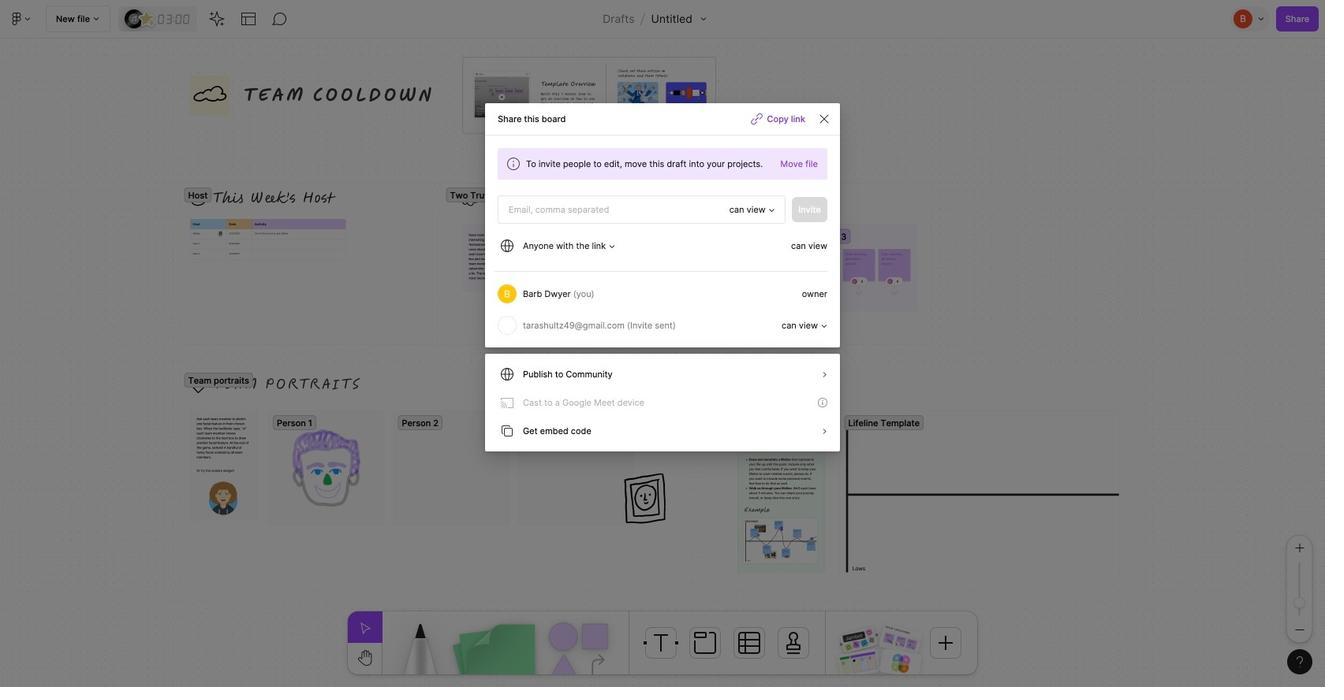 Task type: vqa. For each thing, say whether or not it's contained in the screenshot.
'View comments' image at the left top
yes



Task type: locate. For each thing, give the bounding box(es) containing it.
product team retrospective image
[[838, 649, 880, 679]]

marketing mix image
[[879, 649, 922, 679]]

None field
[[498, 195, 786, 224]]

dialog
[[485, 103, 840, 452]]

Email, comma separated text field
[[502, 200, 727, 219]]

main toolbar region
[[0, 0, 1325, 39]]

view comments image
[[272, 11, 288, 27]]



Task type: describe. For each thing, give the bounding box(es) containing it.
team cooldown image
[[879, 624, 923, 657]]



